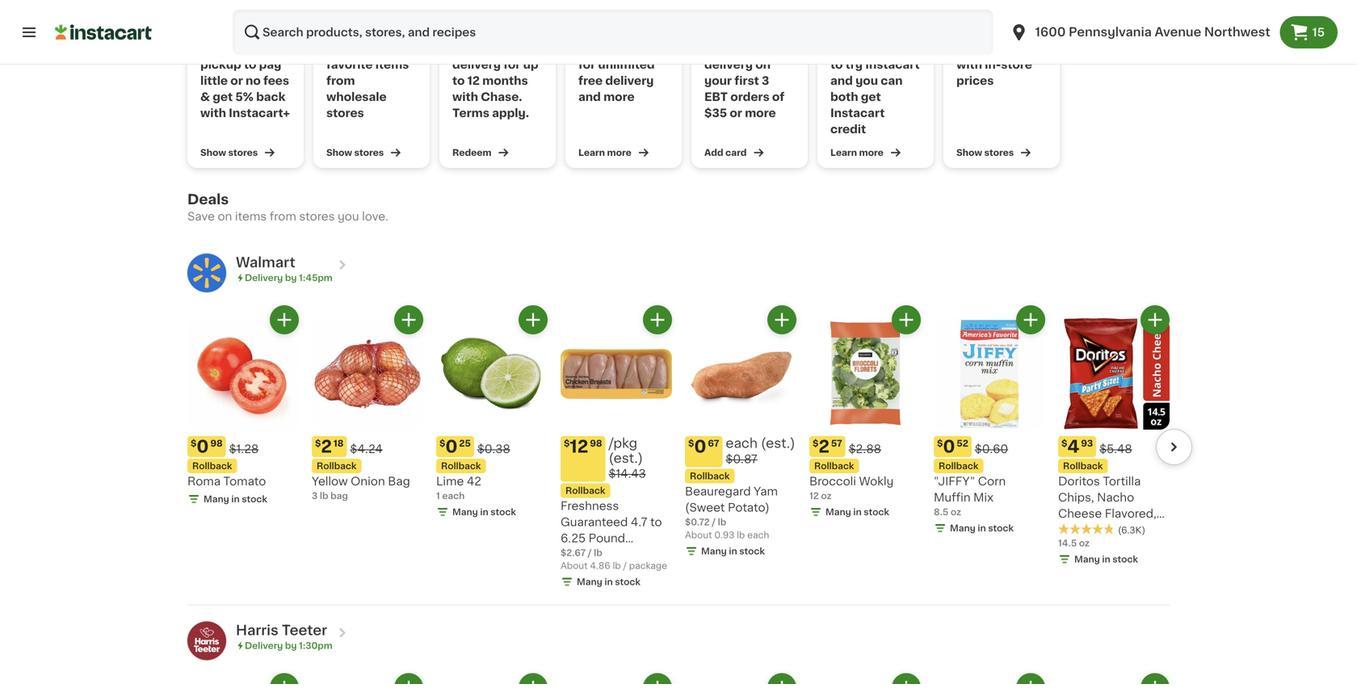 Task type: vqa. For each thing, say whether or not it's contained in the screenshot.
'Home' within the tv & home theatre link
no



Task type: locate. For each thing, give the bounding box(es) containing it.
you inside invite friends to try instacart and you can both get instacart credit
[[856, 75, 878, 86]]

0 horizontal spatial and
[[578, 91, 601, 103]]

$0.67 each (estimated) original price: $0.87 element
[[685, 436, 797, 467]]

lb right "4.86"
[[613, 562, 621, 571]]

0 vertical spatial each
[[726, 437, 758, 450]]

0 vertical spatial by
[[285, 273, 297, 282]]

$ inside $ 4 93 $5.48
[[1062, 439, 1068, 448]]

2 horizontal spatial delivery
[[704, 59, 753, 70]]

98 inside $ 12 98 /pkg (est.) $14.43
[[590, 439, 602, 448]]

0 vertical spatial /
[[712, 518, 716, 527]]

free for for
[[477, 43, 502, 54]]

2 horizontal spatial 12
[[810, 492, 819, 500]]

0 horizontal spatial on
[[218, 211, 232, 222]]

/ down 'chicken'
[[623, 562, 627, 571]]

many down 14.5 oz in the right of the page
[[1075, 555, 1100, 564]]

1 show stores from the left
[[200, 148, 258, 157]]

1 2 from the left
[[321, 438, 332, 455]]

from up the "walmart"
[[270, 211, 296, 222]]

rollback up "jiffy" at the bottom right of the page
[[939, 462, 979, 471]]

67
[[708, 439, 719, 448]]

42
[[467, 476, 481, 487]]

credit
[[831, 124, 866, 135]]

show stores up deals
[[200, 148, 258, 157]]

$ left /pkg
[[564, 439, 570, 448]]

$ for $0.60
[[937, 439, 943, 448]]

1 vertical spatial instacart
[[831, 107, 885, 119]]

2 delivery from the top
[[245, 642, 283, 651]]

instacart+ up unlimited
[[600, 43, 662, 54]]

5 $ from the left
[[688, 439, 694, 448]]

$2.57 original price: $2.88 element
[[810, 436, 921, 457]]

oz inside "jiffy" corn muffin mix 8.5 oz
[[951, 508, 961, 517]]

98 left /pkg
[[590, 439, 602, 448]]

to right 4.7
[[650, 517, 662, 528]]

with inside use curbside pickup to pay little or no fees & get 5% back with instacart+
[[200, 107, 226, 119]]

$ inside '$ 0 25 $0.38'
[[440, 439, 445, 448]]

12 left /pkg
[[570, 438, 588, 455]]

in down 42
[[480, 508, 488, 517]]

0 horizontal spatial show
[[200, 148, 226, 157]]

3 $ from the left
[[440, 439, 445, 448]]

add image
[[274, 310, 294, 330], [648, 310, 668, 330], [772, 310, 792, 330], [1021, 310, 1041, 330], [274, 678, 294, 684], [399, 678, 419, 684], [523, 678, 543, 684], [896, 678, 917, 684], [1021, 678, 1041, 684], [1145, 678, 1165, 684]]

$ left 25
[[440, 439, 445, 448]]

stock
[[242, 495, 267, 504], [491, 508, 516, 517], [864, 508, 889, 517], [988, 524, 1014, 533], [739, 547, 765, 556], [1113, 555, 1138, 564], [615, 578, 641, 587]]

to inside use curbside pickup to pay little or no fees & get 5% back with instacart+
[[244, 59, 256, 70]]

4.86
[[590, 562, 610, 571]]

save
[[187, 211, 215, 222]]

1
[[436, 492, 440, 500]]

1 $ from the left
[[191, 439, 197, 448]]

(est.) inside $ 0 67 each (est.) $0.87
[[761, 437, 795, 450]]

stores
[[990, 43, 1028, 54], [326, 107, 364, 119], [228, 148, 258, 157], [354, 148, 384, 157], [984, 148, 1014, 157], [299, 211, 335, 222]]

$4.93 original price: $5.48 element
[[1058, 436, 1170, 457]]

8 $ from the left
[[1062, 439, 1068, 448]]

(est.) for 0
[[761, 437, 795, 450]]

get inside use curbside pickup to pay little or no fees & get 5% back with instacart+
[[213, 91, 233, 103]]

many in stock down 0.93
[[701, 547, 765, 556]]

7 $ from the left
[[937, 439, 943, 448]]

delivery
[[245, 273, 283, 282], [245, 642, 283, 651]]

2 vertical spatial each
[[747, 531, 769, 540]]

2 horizontal spatial on
[[756, 59, 771, 70]]

1 1600 pennsylvania avenue northwest button from the left
[[1000, 10, 1280, 55]]

lb right 0.93
[[737, 531, 745, 540]]

0 horizontal spatial learn more
[[578, 148, 632, 157]]

1 horizontal spatial instacart+
[[600, 43, 662, 54]]

$ for each
[[688, 439, 694, 448]]

2 horizontal spatial free
[[729, 43, 754, 54]]

item carousel region
[[165, 305, 1192, 598]]

0 horizontal spatial 98
[[210, 439, 223, 448]]

★★★★★
[[1058, 524, 1115, 535], [1058, 524, 1115, 535]]

stock down 'potato)'
[[739, 547, 765, 556]]

$ left 57
[[813, 439, 819, 448]]

oz down the broccoli on the bottom of page
[[821, 492, 832, 500]]

1 learn from the left
[[578, 148, 605, 157]]

try
[[846, 59, 863, 70]]

wholesale
[[326, 91, 387, 103]]

on for stock
[[382, 43, 397, 54]]

1 vertical spatial and
[[578, 91, 601, 103]]

on inside stock up on favorite items from wholesale stores
[[382, 43, 397, 54]]

2 show stores from the left
[[326, 148, 384, 157]]

0 vertical spatial items
[[376, 59, 409, 70]]

1 vertical spatial 12
[[570, 438, 588, 455]]

get inside invite friends to try instacart and you can both get instacart credit
[[861, 91, 881, 103]]

harris
[[236, 624, 278, 638]]

up inside stock up on favorite items from wholesale stores
[[364, 43, 379, 54]]

2 vertical spatial /
[[623, 562, 627, 571]]

/ right $2.67
[[588, 549, 592, 558]]

3 show from the left
[[957, 148, 982, 157]]

page 1 of 3 group
[[187, 673, 1170, 684]]

2 for $2.88
[[819, 438, 830, 455]]

by down harris teeter
[[285, 642, 297, 651]]

2 0 from the left
[[445, 438, 458, 455]]

1 vertical spatial up
[[523, 59, 539, 70]]

free inside get free delivery on your first 3 ebt orders of $35 or more
[[729, 43, 754, 54]]

product group
[[187, 305, 299, 506], [312, 305, 423, 502], [436, 305, 548, 519], [561, 305, 672, 593], [685, 305, 797, 558], [810, 305, 921, 519], [934, 305, 1045, 535], [1058, 305, 1170, 566]]

1 for from the left
[[504, 59, 521, 70]]

many down roma tomato
[[204, 495, 229, 504]]

and inside try instacart+ for unlimited free delivery and more
[[578, 91, 601, 103]]

0 vertical spatial (est.)
[[761, 437, 795, 450]]

0 horizontal spatial items
[[235, 211, 267, 222]]

0 horizontal spatial or
[[230, 75, 243, 86]]

delivery down harris
[[245, 642, 283, 651]]

by
[[285, 273, 297, 282], [285, 642, 297, 651]]

rollback up yellow
[[317, 462, 357, 471]]

each inside $ 0 67 each (est.) $0.87
[[726, 437, 758, 450]]

learn for try instacart+ for unlimited free delivery and more
[[578, 148, 605, 157]]

show
[[200, 148, 226, 157], [326, 148, 352, 157], [957, 148, 982, 157]]

rollback up freshness
[[566, 487, 605, 495]]

1 horizontal spatial 12
[[570, 438, 588, 455]]

0 horizontal spatial up
[[364, 43, 379, 54]]

to left try
[[831, 59, 843, 70]]

0 horizontal spatial oz
[[821, 492, 832, 500]]

$ inside "$ 0 52 $0.60"
[[937, 439, 943, 448]]

stock down $0.38
[[491, 508, 516, 517]]

product group containing 4
[[1058, 305, 1170, 566]]

delivery for harris teeter
[[245, 642, 283, 651]]

$ for $1.28
[[191, 439, 197, 448]]

on inside deals save on items from stores you love.
[[218, 211, 232, 222]]

$35
[[704, 107, 727, 119]]

about inside beauregard yam (sweet potato) $0.72 / lb about 0.93 lb each
[[685, 531, 712, 540]]

add image
[[399, 310, 419, 330], [523, 310, 543, 330], [896, 310, 917, 330], [1145, 310, 1165, 330], [648, 678, 668, 684], [772, 678, 792, 684]]

try instacart+ for unlimited free delivery and more
[[578, 43, 662, 103]]

deals
[[187, 193, 229, 206]]

1 horizontal spatial items
[[376, 59, 409, 70]]

each down 'potato)'
[[747, 531, 769, 540]]

free for on
[[729, 43, 754, 54]]

2 show from the left
[[326, 148, 352, 157]]

1 get from the left
[[452, 43, 475, 54]]

1 horizontal spatial /
[[623, 562, 627, 571]]

pickup
[[200, 59, 241, 70]]

2 vertical spatial on
[[218, 211, 232, 222]]

in down "4.86"
[[605, 578, 613, 587]]

fees
[[263, 75, 289, 86]]

0 horizontal spatial 12
[[468, 75, 480, 86]]

0 vertical spatial from
[[326, 75, 355, 86]]

from down favorite
[[326, 75, 355, 86]]

3 down yellow
[[312, 492, 318, 500]]

free down "try"
[[578, 75, 603, 86]]

learn more for try instacart+ for unlimited free delivery and more
[[578, 148, 632, 157]]

$ inside $ 2 57 $2.88
[[813, 439, 819, 448]]

show up deals
[[200, 148, 226, 157]]

1 horizontal spatial up
[[523, 59, 539, 70]]

15
[[1313, 27, 1325, 38]]

muffin
[[934, 492, 971, 503]]

1 vertical spatial items
[[235, 211, 267, 222]]

1 horizontal spatial show stores
[[326, 148, 384, 157]]

3 inside get free delivery on your first 3 ebt orders of $35 or more
[[762, 75, 769, 86]]

$0.52 original price: $0.60 element
[[934, 436, 1045, 457]]

oz
[[821, 492, 832, 500], [951, 508, 961, 517], [1079, 539, 1090, 548]]

get
[[452, 43, 475, 54], [704, 43, 727, 54]]

show down wholesale
[[326, 148, 352, 157]]

0.93
[[714, 531, 735, 540]]

/ right $0.72
[[712, 518, 716, 527]]

$ inside $ 12 98 /pkg (est.) $14.43
[[564, 439, 570, 448]]

delivery for to
[[452, 59, 501, 70]]

/
[[712, 518, 716, 527], [588, 549, 592, 558], [623, 562, 627, 571]]

0 vertical spatial 12
[[468, 75, 480, 86]]

2 learn from the left
[[831, 148, 857, 157]]

0 vertical spatial instacart+
[[600, 43, 662, 54]]

delivery up the "your"
[[704, 59, 753, 70]]

harris teeter image
[[187, 622, 226, 661]]

instacart up credit
[[831, 107, 885, 119]]

1 horizontal spatial free
[[578, 75, 603, 86]]

$ 0 52 $0.60
[[937, 438, 1008, 455]]

0 vertical spatial oz
[[821, 492, 832, 500]]

1 vertical spatial (est.)
[[609, 452, 643, 465]]

up up favorite
[[364, 43, 379, 54]]

1 vertical spatial /
[[588, 549, 592, 558]]

$12.98 per package (estimated) original price: $14.43 element
[[561, 436, 672, 482]]

0 for $1.28
[[197, 438, 209, 455]]

with
[[957, 59, 982, 70], [452, 91, 478, 103], [200, 107, 226, 119]]

0 inside $ 0 67 each (est.) $0.87
[[694, 438, 706, 455]]

4 0 from the left
[[943, 438, 955, 455]]

2
[[321, 438, 332, 455], [819, 438, 830, 455]]

2 get from the left
[[704, 43, 727, 54]]

$ for $0.38
[[440, 439, 445, 448]]

2 horizontal spatial oz
[[1079, 539, 1090, 548]]

to inside get free delivery for up to 12 months with chase. terms apply.
[[452, 75, 465, 86]]

2 by from the top
[[285, 642, 297, 651]]

party
[[1058, 524, 1089, 536]]

2 vertical spatial 12
[[810, 492, 819, 500]]

$ left 52
[[937, 439, 943, 448]]

instacart logo image
[[55, 23, 152, 42]]

12 down the broccoli on the bottom of page
[[810, 492, 819, 500]]

many in stock down 42
[[452, 508, 516, 517]]

or left no
[[230, 75, 243, 86]]

1 delivery from the top
[[245, 273, 283, 282]]

free
[[477, 43, 502, 54], [729, 43, 754, 54], [578, 75, 603, 86]]

93
[[1081, 439, 1093, 448]]

oz right 14.5
[[1079, 539, 1090, 548]]

1 horizontal spatial delivery
[[605, 75, 654, 86]]

with up terms
[[452, 91, 478, 103]]

oz inside broccoli wokly 12 oz
[[821, 492, 832, 500]]

many in stock down roma tomato
[[204, 495, 267, 504]]

1 vertical spatial each
[[442, 492, 465, 500]]

delivery inside get free delivery for up to 12 months with chase. terms apply.
[[452, 59, 501, 70]]

1 horizontal spatial with
[[452, 91, 478, 103]]

get inside get free delivery for up to 12 months with chase. terms apply.
[[452, 43, 475, 54]]

1 horizontal spatial or
[[730, 107, 742, 119]]

prices
[[957, 75, 994, 86]]

with down &
[[200, 107, 226, 119]]

0 horizontal spatial (est.)
[[609, 452, 643, 465]]

(est.) for 12
[[609, 452, 643, 465]]

chips,
[[1058, 492, 1094, 503]]

0 horizontal spatial get
[[452, 43, 475, 54]]

0 horizontal spatial instacart+
[[229, 107, 290, 119]]

by for harris teeter
[[285, 642, 297, 651]]

4 product group from the left
[[561, 305, 672, 593]]

to up terms
[[452, 75, 465, 86]]

$ up roma
[[191, 439, 197, 448]]

$0.98 original price: $1.28 element
[[187, 436, 299, 457]]

free inside get free delivery for up to 12 months with chase. terms apply.
[[477, 43, 502, 54]]

2 $ from the left
[[315, 439, 321, 448]]

0 vertical spatial or
[[230, 75, 243, 86]]

1 horizontal spatial get
[[704, 43, 727, 54]]

0 horizontal spatial learn
[[578, 148, 605, 157]]

on inside get free delivery on your first 3 ebt orders of $35 or more
[[756, 59, 771, 70]]

get free delivery on your first 3 ebt orders of $35 or more
[[704, 43, 785, 119]]

to down curbside
[[244, 59, 256, 70]]

1 horizontal spatial get
[[861, 91, 881, 103]]

add image for $2.88
[[896, 310, 917, 330]]

in down broccoli wokly 12 oz at right
[[853, 508, 862, 517]]

0 horizontal spatial from
[[270, 211, 296, 222]]

delivery
[[452, 59, 501, 70], [704, 59, 753, 70], [605, 75, 654, 86]]

1 get from the left
[[213, 91, 233, 103]]

0 vertical spatial instacart
[[865, 59, 920, 70]]

you left love.
[[338, 211, 359, 222]]

$ inside the $ 2 18 $4.24
[[315, 439, 321, 448]]

1 vertical spatial oz
[[951, 508, 961, 517]]

get inside get free delivery on your first 3 ebt orders of $35 or more
[[704, 43, 727, 54]]

2 vertical spatial oz
[[1079, 539, 1090, 548]]

0 vertical spatial about
[[685, 531, 712, 540]]

1 0 from the left
[[197, 438, 209, 455]]

2 2 from the left
[[819, 438, 830, 455]]

1 horizontal spatial you
[[856, 75, 878, 86]]

1 vertical spatial delivery
[[245, 642, 283, 651]]

0
[[197, 438, 209, 455], [445, 438, 458, 455], [694, 438, 706, 455], [943, 438, 955, 455]]

in down mix
[[978, 524, 986, 533]]

orders
[[731, 91, 770, 103]]

(est.)
[[761, 437, 795, 450], [609, 452, 643, 465]]

1 vertical spatial with
[[452, 91, 478, 103]]

or
[[230, 75, 243, 86], [730, 107, 742, 119]]

$5.48
[[1100, 443, 1132, 455]]

$ left 18
[[315, 439, 321, 448]]

$1.28
[[229, 443, 259, 455]]

1 horizontal spatial oz
[[951, 508, 961, 517]]

0 horizontal spatial 3
[[312, 492, 318, 500]]

1 horizontal spatial and
[[831, 75, 853, 86]]

4 $ from the left
[[564, 439, 570, 448]]

(est.) up yam
[[761, 437, 795, 450]]

no
[[246, 75, 261, 86]]

instacart
[[865, 59, 920, 70], [831, 107, 885, 119]]

show stores down prices
[[957, 148, 1014, 157]]

1 vertical spatial 3
[[312, 492, 318, 500]]

items up the "walmart"
[[235, 211, 267, 222]]

1 vertical spatial instacart+
[[229, 107, 290, 119]]

delivery for walmart
[[245, 273, 283, 282]]

1 horizontal spatial show
[[326, 148, 352, 157]]

delivery inside get free delivery on your first 3 ebt orders of $35 or more
[[704, 59, 753, 70]]

get free delivery for up to 12 months with chase. terms apply.
[[452, 43, 539, 119]]

get down "can"
[[861, 91, 881, 103]]

rollback for /pkg
[[566, 487, 605, 495]]

0 vertical spatial you
[[856, 75, 878, 86]]

Search field
[[233, 10, 993, 55]]

delivery down the "walmart"
[[245, 273, 283, 282]]

get up terms
[[452, 43, 475, 54]]

for up months
[[504, 59, 521, 70]]

3
[[762, 75, 769, 86], [312, 492, 318, 500]]

each down lime
[[442, 492, 465, 500]]

6 $ from the left
[[813, 439, 819, 448]]

0 up roma
[[197, 438, 209, 455]]

98 for 12
[[590, 439, 602, 448]]

1 show from the left
[[200, 148, 226, 157]]

$0.72
[[685, 518, 710, 527]]

delivery down unlimited
[[605, 75, 654, 86]]

can
[[881, 75, 903, 86]]

to inside invite friends to try instacart and you can both get instacart credit
[[831, 59, 843, 70]]

stores inside stock up on favorite items from wholesale stores
[[326, 107, 364, 119]]

rollback up roma
[[192, 462, 232, 471]]

wokly
[[859, 476, 894, 487]]

1 vertical spatial about
[[561, 562, 588, 571]]

2 for from the left
[[578, 59, 596, 70]]

many in stock down mix
[[950, 524, 1014, 533]]

1 horizontal spatial from
[[326, 75, 355, 86]]

stock down (6.3k)
[[1113, 555, 1138, 564]]

bag
[[331, 492, 348, 500]]

more down orders
[[745, 107, 776, 119]]

learn more
[[578, 148, 632, 157], [831, 148, 884, 157]]

98
[[210, 439, 223, 448], [590, 439, 602, 448]]

store
[[1001, 59, 1032, 70]]

None search field
[[233, 10, 993, 55]]

and
[[831, 75, 853, 86], [578, 91, 601, 103]]

items
[[376, 59, 409, 70], [235, 211, 267, 222]]

$2.67 / lb about 4.86 lb / package
[[561, 549, 667, 571]]

3 0 from the left
[[694, 438, 706, 455]]

2 horizontal spatial with
[[957, 59, 982, 70]]

2 vertical spatial with
[[200, 107, 226, 119]]

shop stores with in-store prices
[[957, 43, 1032, 86]]

$ inside $ 0 67 each (est.) $0.87
[[688, 439, 694, 448]]

0 horizontal spatial you
[[338, 211, 359, 222]]

1 horizontal spatial for
[[578, 59, 596, 70]]

1 horizontal spatial 3
[[762, 75, 769, 86]]

instacart+ inside use curbside pickup to pay little or no fees & get 5% back with instacart+
[[229, 107, 290, 119]]

about down $2.67
[[561, 562, 588, 571]]

0 horizontal spatial free
[[477, 43, 502, 54]]

stock up on favorite items from wholesale stores
[[326, 43, 409, 119]]

add image for $5.48
[[1145, 310, 1165, 330]]

instacart+
[[600, 43, 662, 54], [229, 107, 290, 119]]

each
[[726, 437, 758, 450], [442, 492, 465, 500], [747, 531, 769, 540]]

0 vertical spatial on
[[382, 43, 397, 54]]

you inside deals save on items from stores you love.
[[338, 211, 359, 222]]

more inside try instacart+ for unlimited free delivery and more
[[604, 91, 635, 103]]

you down try
[[856, 75, 878, 86]]

0 left 67
[[694, 438, 706, 455]]

and inside invite friends to try instacart and you can both get instacart credit
[[831, 75, 853, 86]]

stock down mix
[[988, 524, 1014, 533]]

you for deals
[[338, 211, 359, 222]]

0 vertical spatial 3
[[762, 75, 769, 86]]

about inside $2.67 / lb about 4.86 lb / package
[[561, 562, 588, 571]]

with down shop
[[957, 59, 982, 70]]

lime 42 1 each
[[436, 476, 481, 500]]

0 horizontal spatial about
[[561, 562, 588, 571]]

about
[[685, 531, 712, 540], [561, 562, 588, 571]]

0 vertical spatial with
[[957, 59, 982, 70]]

1 horizontal spatial learn
[[831, 148, 857, 157]]

rollback for each
[[690, 472, 730, 481]]

card
[[726, 148, 747, 157]]

$ 0 25 $0.38
[[440, 438, 510, 455]]

show stores for stores
[[326, 148, 384, 157]]

from
[[326, 75, 355, 86], [270, 211, 296, 222]]

lb inside "yellow onion bag 3 lb bag"
[[320, 492, 328, 500]]

1 vertical spatial you
[[338, 211, 359, 222]]

rollback
[[192, 462, 232, 471], [317, 462, 357, 471], [441, 462, 481, 471], [814, 462, 854, 471], [939, 462, 979, 471], [1063, 462, 1103, 471], [690, 472, 730, 481], [566, 487, 605, 495]]

1 horizontal spatial (est.)
[[761, 437, 795, 450]]

12 inside $ 12 98 /pkg (est.) $14.43
[[570, 438, 588, 455]]

2 get from the left
[[861, 91, 881, 103]]

1 98 from the left
[[210, 439, 223, 448]]

you
[[856, 75, 878, 86], [338, 211, 359, 222]]

98 left $1.28
[[210, 439, 223, 448]]

instacart+ down "back"
[[229, 107, 290, 119]]

$ inside $ 0 98 $1.28
[[191, 439, 197, 448]]

$ left '93'
[[1062, 439, 1068, 448]]

lb left bag at left bottom
[[320, 492, 328, 500]]

(est.) inside $ 12 98 /pkg (est.) $14.43
[[609, 452, 643, 465]]

0 horizontal spatial delivery
[[452, 59, 501, 70]]

invite friends to try instacart and you can both get instacart credit
[[831, 43, 920, 135]]

about down $0.72
[[685, 531, 712, 540]]

/ inside beauregard yam (sweet potato) $0.72 / lb about 0.93 lb each
[[712, 518, 716, 527]]

up up months
[[523, 59, 539, 70]]

$ for $5.48
[[1062, 439, 1068, 448]]

$0.87
[[726, 453, 758, 465]]

1 vertical spatial by
[[285, 642, 297, 651]]

rollback for $5.48
[[1063, 462, 1103, 471]]

1 horizontal spatial 2
[[819, 438, 830, 455]]

delivery up months
[[452, 59, 501, 70]]

2 98 from the left
[[590, 439, 602, 448]]

0 left 25
[[445, 438, 458, 455]]

show stores down wholesale
[[326, 148, 384, 157]]

3 right 'first'
[[762, 75, 769, 86]]

1 horizontal spatial about
[[685, 531, 712, 540]]

on
[[382, 43, 397, 54], [756, 59, 771, 70], [218, 211, 232, 222]]

show for no
[[200, 148, 226, 157]]

0 horizontal spatial get
[[213, 91, 233, 103]]

each up $0.87
[[726, 437, 758, 450]]

each inside lime 42 1 each
[[442, 492, 465, 500]]

0 horizontal spatial show stores
[[200, 148, 258, 157]]

1 horizontal spatial learn more
[[831, 148, 884, 157]]

teeter
[[282, 624, 327, 638]]

2 learn more from the left
[[831, 148, 884, 157]]

rollback up doritos
[[1063, 462, 1103, 471]]

on up 'first'
[[756, 59, 771, 70]]

2 horizontal spatial show
[[957, 148, 982, 157]]

1 by from the top
[[285, 273, 297, 282]]

1 learn more from the left
[[578, 148, 632, 157]]

(est.) down /pkg
[[609, 452, 643, 465]]

18
[[334, 439, 344, 448]]

many in stock
[[204, 495, 267, 504], [452, 508, 516, 517], [826, 508, 889, 517], [950, 524, 1014, 533], [701, 547, 765, 556], [1075, 555, 1138, 564], [577, 578, 641, 587]]

1 vertical spatial from
[[270, 211, 296, 222]]

get
[[213, 91, 233, 103], [861, 91, 881, 103]]

0 horizontal spatial with
[[200, 107, 226, 119]]

each for 0
[[726, 437, 758, 450]]

98 for 0
[[210, 439, 223, 448]]

8 product group from the left
[[1058, 305, 1170, 566]]

0 vertical spatial and
[[831, 75, 853, 86]]

mix
[[974, 492, 994, 503]]

0 left 52
[[943, 438, 955, 455]]

get up the "your"
[[704, 43, 727, 54]]

0 horizontal spatial for
[[504, 59, 521, 70]]

7 product group from the left
[[934, 305, 1045, 535]]

stock down family on the bottom left of page
[[615, 578, 641, 587]]

6 product group from the left
[[810, 305, 921, 519]]

rollback for $1.28
[[192, 462, 232, 471]]

98 inside $ 0 98 $1.28
[[210, 439, 223, 448]]

show stores
[[200, 148, 258, 157], [326, 148, 384, 157], [957, 148, 1014, 157]]

more down unlimited
[[604, 91, 635, 103]]

stock down wokly
[[864, 508, 889, 517]]

2 horizontal spatial /
[[712, 518, 716, 527]]

delivery by 1:30pm
[[245, 642, 333, 651]]

and down "try"
[[578, 91, 601, 103]]

1 horizontal spatial 98
[[590, 439, 602, 448]]

rollback up the broccoli on the bottom of page
[[814, 462, 854, 471]]

57
[[831, 439, 842, 448]]

on for deals
[[218, 211, 232, 222]]

free up 'first'
[[729, 43, 754, 54]]

1 vertical spatial on
[[756, 59, 771, 70]]

2 horizontal spatial show stores
[[957, 148, 1014, 157]]

$2.88
[[849, 443, 881, 455]]



Task type: describe. For each thing, give the bounding box(es) containing it.
flavored,
[[1105, 508, 1157, 519]]

package
[[629, 562, 667, 571]]

rollback for $0.38
[[441, 462, 481, 471]]

product group containing 12
[[561, 305, 672, 593]]

$2.67
[[561, 549, 586, 558]]

1 product group from the left
[[187, 305, 299, 506]]

delivery for first
[[704, 59, 753, 70]]

8.5
[[934, 508, 949, 517]]

broccoli
[[810, 476, 856, 487]]

with inside get free delivery for up to 12 months with chase. terms apply.
[[452, 91, 478, 103]]

items inside stock up on favorite items from wholesale stores
[[376, 59, 409, 70]]

try
[[578, 43, 598, 54]]

redeem
[[452, 148, 492, 157]]

&
[[200, 91, 210, 103]]

$ 0 98 $1.28
[[191, 438, 259, 455]]

stock down tomato
[[242, 495, 267, 504]]

add
[[704, 148, 723, 157]]

lb up "4.86"
[[594, 549, 602, 558]]

3 show stores from the left
[[957, 148, 1014, 157]]

rollback for $4.24
[[317, 462, 357, 471]]

broccoli wokly 12 oz
[[810, 476, 894, 500]]

roma
[[187, 476, 221, 487]]

nacho
[[1097, 492, 1134, 503]]

more down try instacart+ for unlimited free delivery and more at the left top of the page
[[607, 148, 632, 157]]

family
[[607, 565, 644, 577]]

in-
[[985, 59, 1001, 70]]

2 1600 pennsylvania avenue northwest button from the left
[[1009, 10, 1271, 55]]

stores inside deals save on items from stores you love.
[[299, 211, 335, 222]]

harris teeter
[[236, 624, 327, 638]]

0 horizontal spatial /
[[588, 549, 592, 558]]

14.5
[[1058, 539, 1077, 548]]

(6.3k)
[[1118, 526, 1146, 535]]

friends
[[867, 43, 909, 54]]

for inside get free delivery for up to 12 months with chase. terms apply.
[[504, 59, 521, 70]]

show for stores
[[326, 148, 352, 157]]

1600 pennsylvania avenue northwest
[[1035, 26, 1271, 38]]

5%
[[235, 91, 254, 103]]

2 for $4.24
[[321, 438, 332, 455]]

$ 0 67 each (est.) $0.87
[[688, 437, 795, 465]]

up inside get free delivery for up to 12 months with chase. terms apply.
[[523, 59, 539, 70]]

yellow
[[312, 476, 348, 487]]

$2.18 original price: $4.24 element
[[312, 436, 423, 457]]

$0.38
[[477, 443, 510, 455]]

$0.60
[[975, 443, 1008, 455]]

3 inside "yellow onion bag 3 lb bag"
[[312, 492, 318, 500]]

show stores for no
[[200, 148, 258, 157]]

onion
[[351, 476, 385, 487]]

stock
[[326, 43, 361, 54]]

2 product group from the left
[[312, 305, 423, 502]]

12 inside broccoli wokly 12 oz
[[810, 492, 819, 500]]

guaranteed
[[561, 517, 628, 528]]

or inside get free delivery on your first 3 ebt orders of $35 or more
[[730, 107, 742, 119]]

yellow onion bag 3 lb bag
[[312, 476, 410, 500]]

lime
[[436, 476, 464, 487]]

get for get free delivery on your first 3 ebt orders of $35 or more
[[704, 43, 727, 54]]

back
[[256, 91, 286, 103]]

breasts
[[561, 565, 604, 577]]

5 product group from the left
[[685, 305, 797, 558]]

chase.
[[481, 91, 522, 103]]

$4.24
[[350, 443, 383, 455]]

or inside use curbside pickup to pay little or no fees & get 5% back with instacart+
[[230, 75, 243, 86]]

many down breasts
[[577, 578, 602, 587]]

many in stock down size
[[1075, 555, 1138, 564]]

0 for $0.38
[[445, 438, 458, 455]]

potato)
[[728, 502, 770, 513]]

with inside shop stores with in-store prices
[[957, 59, 982, 70]]

walmart image
[[187, 254, 226, 292]]

delivery by 1:45pm
[[245, 273, 333, 282]]

little
[[200, 75, 228, 86]]

$0.25 original price: $0.38 element
[[436, 436, 548, 457]]

learn more for invite friends to try instacart and you can both get instacart credit
[[831, 148, 884, 157]]

in down size
[[1102, 555, 1111, 564]]

rollback for $2.88
[[814, 462, 854, 471]]

$ for $2.88
[[813, 439, 819, 448]]

of
[[772, 91, 785, 103]]

size
[[1092, 524, 1115, 536]]

many down broccoli wokly 12 oz at right
[[826, 508, 851, 517]]

in down 0.93
[[729, 547, 737, 556]]

pound
[[589, 533, 625, 544]]

each for 42
[[442, 492, 465, 500]]

cheese
[[1058, 508, 1102, 519]]

many in stock down "4.86"
[[577, 578, 641, 587]]

pennsylvania
[[1069, 26, 1152, 38]]

more inside get free delivery on your first 3 ebt orders of $35 or more
[[745, 107, 776, 119]]

corn
[[978, 476, 1006, 487]]

1:45pm
[[299, 273, 333, 282]]

14.5 oz
[[1058, 539, 1090, 548]]

love.
[[362, 211, 388, 222]]

0 for each
[[694, 438, 706, 455]]

to inside freshness guaranteed 4.7 to 6.25 pound boneless chicken breasts family pack
[[650, 517, 662, 528]]

use curbside pickup to pay little or no fees & get 5% back with instacart+
[[200, 43, 290, 119]]

delivery inside try instacart+ for unlimited free delivery and more
[[605, 75, 654, 86]]

northwest
[[1204, 26, 1271, 38]]

yam
[[754, 486, 778, 497]]

shop
[[957, 43, 987, 54]]

$ 2 18 $4.24
[[315, 438, 383, 455]]

by for walmart
[[285, 273, 297, 282]]

free inside try instacart+ for unlimited free delivery and more
[[578, 75, 603, 86]]

instacart+ inside try instacart+ for unlimited free delivery and more
[[600, 43, 662, 54]]

you for invite
[[856, 75, 878, 86]]

$ for $4.24
[[315, 439, 321, 448]]

items inside deals save on items from stores you love.
[[235, 211, 267, 222]]

ebt
[[704, 91, 728, 103]]

first
[[735, 75, 759, 86]]

3 product group from the left
[[436, 305, 548, 519]]

more down credit
[[859, 148, 884, 157]]

from inside stock up on favorite items from wholesale stores
[[326, 75, 355, 86]]

freshness guaranteed 4.7 to 6.25 pound boneless chicken breasts family pack
[[561, 501, 662, 593]]

$ for /pkg
[[564, 439, 570, 448]]

52
[[957, 439, 969, 448]]

stores inside shop stores with in-store prices
[[990, 43, 1028, 54]]

doritos tortilla chips, nacho cheese flavored, party size
[[1058, 476, 1157, 536]]

$14.43
[[609, 468, 646, 480]]

each inside beauregard yam (sweet potato) $0.72 / lb about 0.93 lb each
[[747, 531, 769, 540]]

add image for $4.24
[[399, 310, 419, 330]]

add image for $0.38
[[523, 310, 543, 330]]

favorite
[[326, 59, 373, 70]]

many down muffin on the bottom
[[950, 524, 976, 533]]

get for get free delivery for up to 12 months with chase. terms apply.
[[452, 43, 475, 54]]

your
[[704, 75, 732, 86]]

lb up 0.93
[[718, 518, 727, 527]]

unlimited
[[598, 59, 655, 70]]

many down lime 42 1 each
[[452, 508, 478, 517]]

learn for invite friends to try instacart and you can both get instacart credit
[[831, 148, 857, 157]]

from inside deals save on items from stores you love.
[[270, 211, 296, 222]]

4.7
[[631, 517, 648, 528]]

in down roma tomato
[[231, 495, 240, 504]]

many in stock down broccoli wokly 12 oz at right
[[826, 508, 889, 517]]

chicken
[[616, 549, 662, 560]]

freshness
[[561, 501, 619, 512]]

terms
[[452, 107, 489, 119]]

add card
[[704, 148, 747, 157]]

rollback for $0.60
[[939, 462, 979, 471]]

$ 12 98 /pkg (est.) $14.43
[[564, 437, 646, 480]]

0 for $0.60
[[943, 438, 955, 455]]

deals save on items from stores you love.
[[187, 193, 388, 222]]

beauregard yam (sweet potato) $0.72 / lb about 0.93 lb each
[[685, 486, 778, 540]]

12 inside get free delivery for up to 12 months with chase. terms apply.
[[468, 75, 480, 86]]

for inside try instacart+ for unlimited free delivery and more
[[578, 59, 596, 70]]

walmart
[[236, 256, 295, 269]]

many down 0.93
[[701, 547, 727, 556]]

1:30pm
[[299, 642, 333, 651]]



